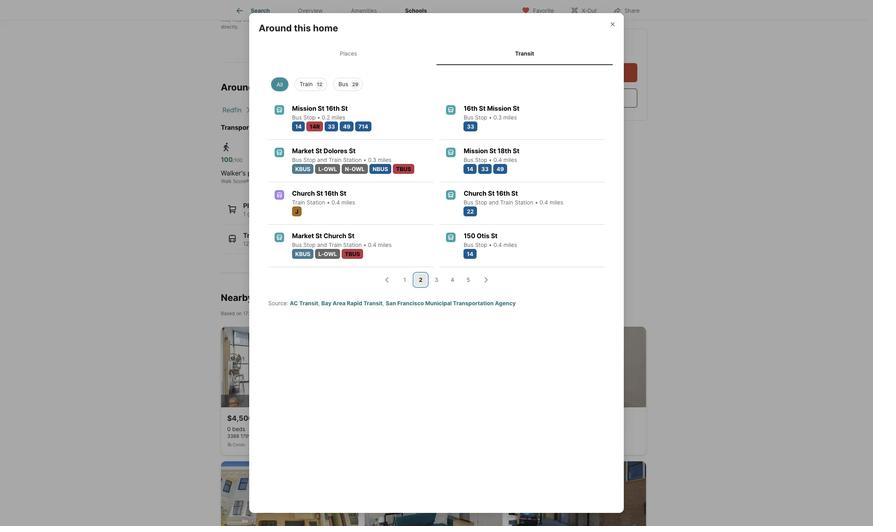 Task type: vqa. For each thing, say whether or not it's contained in the screenshot.


Task type: locate. For each thing, give the bounding box(es) containing it.
mission for 18th
[[464, 147, 488, 155]]

® up church st 16th st train station • 0.4 miles j
[[325, 178, 328, 184]]

bus image down 37
[[275, 233, 284, 242]]

15th
[[279, 82, 298, 93], [255, 311, 265, 316]]

list box inside the around this home dialog
[[265, 75, 609, 91]]

1 horizontal spatial around
[[259, 23, 292, 34]]

0 vertical spatial be
[[442, 10, 448, 16]]

paradise right biker's
[[386, 169, 412, 177]]

to
[[436, 10, 441, 16], [315, 17, 320, 23]]

0 horizontal spatial be
[[321, 17, 327, 23]]

bus for market st church st
[[292, 241, 302, 248]]

owl left n-
[[324, 165, 337, 172]]

market inside market st dolores st bus stop and train station • 0.3 miles
[[292, 147, 314, 155]]

transportation down 5 button
[[453, 300, 494, 307]]

0 horizontal spatial francisco
[[309, 106, 338, 114]]

1 100 /100 from the left
[[221, 156, 243, 164]]

san left 0.2
[[296, 106, 307, 114]]

places up the bus 29
[[340, 50, 357, 57]]

1 vertical spatial to
[[315, 17, 320, 23]]

paradise inside rider's paradise transit score ®
[[317, 169, 343, 177]]

and for market st dolores st
[[317, 156, 327, 163]]

owl up bike
[[352, 165, 365, 172]]

score down walker's
[[233, 178, 246, 184]]

0 horizontal spatial tbus
[[345, 251, 360, 257]]

paradise inside biker's paradise bike score ®
[[386, 169, 412, 177]]

and inside school service boundaries are intended to be used as a reference only; they may change and are not
[[261, 17, 270, 23]]

® right walk
[[246, 178, 249, 184]]

bus
[[339, 80, 349, 87], [292, 114, 302, 121], [464, 114, 474, 121], [292, 156, 302, 163], [464, 156, 474, 163], [464, 199, 474, 206], [292, 241, 302, 248], [464, 241, 474, 248]]

bus image for market st dolores st
[[275, 148, 284, 157]]

1 horizontal spatial church
[[324, 232, 347, 240]]

tab list up home
[[221, 0, 448, 20]]

/100 up walker's
[[233, 157, 243, 163]]

church down the parks
[[324, 232, 347, 240]]

bus image
[[447, 105, 456, 115], [275, 148, 284, 157], [447, 148, 456, 157], [447, 190, 456, 200]]

score inside 'walker's paradise walk score ®'
[[233, 178, 246, 184]]

san right st,
[[259, 433, 268, 439]]

market for market st dolores st
[[292, 147, 314, 155]]

1 vertical spatial market
[[292, 232, 314, 240]]

0 horizontal spatial 15th
[[255, 311, 265, 316]]

rider's
[[295, 169, 315, 177]]

1 vertical spatial around
[[221, 82, 254, 93]]

stop inside market st dolores st bus stop and train station • 0.3 miles
[[304, 156, 316, 163]]

ac transit link
[[290, 300, 319, 307]]

train inside church st 16th st bus stop and train station • 0.4 miles 22
[[501, 199, 514, 206]]

2 horizontal spatial paradise
[[386, 169, 412, 177]]

2 l-owl from the top
[[319, 251, 337, 257]]

0 horizontal spatial ®
[[246, 178, 249, 184]]

redfin left california
[[223, 106, 242, 114]]

redfin up they
[[221, 10, 235, 16]]

amenities tab
[[337, 1, 391, 20]]

station inside church st 16th st bus stop and train station • 0.4 miles 22
[[515, 199, 534, 206]]

2 horizontal spatial score
[[375, 178, 388, 184]]

parks
[[317, 211, 332, 217]]

0.3 up 18th
[[494, 114, 502, 121]]

transit
[[516, 50, 535, 57], [295, 178, 310, 184], [243, 231, 265, 239], [299, 300, 319, 307], [364, 300, 383, 307]]

market up rider's
[[292, 147, 314, 155]]

1 vertical spatial be
[[321, 17, 327, 23]]

the
[[453, 17, 461, 23]]

places
[[340, 50, 357, 57], [243, 202, 264, 210]]

2 vertical spatial san
[[259, 433, 268, 439]]

0 horizontal spatial 1731
[[243, 311, 253, 316]]

2 l- from the top
[[319, 251, 324, 257]]

l- right rider's
[[319, 165, 324, 172]]

score down biker's
[[375, 178, 388, 184]]

around down or
[[259, 23, 292, 34]]

100 /100
[[221, 156, 243, 164], [295, 156, 317, 164], [364, 156, 386, 164]]

2 market from the top
[[292, 232, 314, 240]]

bus image down all
[[275, 105, 284, 115]]

to inside school service boundaries are intended to be used as a reference only; they may change and are not
[[436, 10, 441, 16]]

bay
[[322, 300, 332, 307]]

train inside market st dolores st bus stop and train station • 0.3 miles
[[329, 156, 342, 163]]

15th up california 'link'
[[279, 82, 298, 93]]

stop inside 150 otis st bus stop • 0.4 miles 14
[[475, 241, 488, 248]]

• inside church st 16th st bus stop and train station • 0.4 miles 22
[[535, 199, 539, 206]]

2 horizontal spatial 100 /100
[[364, 156, 386, 164]]

places inside places 1 grocery, 37 restaurants, 0 parks
[[243, 202, 264, 210]]

3 paradise from the left
[[386, 169, 412, 177]]

tbus right nbus
[[396, 165, 412, 172]]

0 horizontal spatial to
[[315, 17, 320, 23]]

station for market st church st
[[343, 241, 362, 248]]

train for market st church st
[[329, 241, 342, 248]]

to up contact
[[436, 10, 441, 16]]

1 horizontal spatial 1731
[[256, 82, 277, 93]]

16th inside mission st 16th st bus stop • 0.2 miles
[[326, 104, 340, 112]]

1 horizontal spatial 1
[[404, 277, 406, 283]]

1 inside places 1 grocery, 37 restaurants, 0 parks
[[243, 211, 246, 217]]

station inside market st dolores st bus stop and train station • 0.3 miles
[[343, 156, 362, 163]]

0.3
[[494, 114, 502, 121], [368, 156, 377, 163]]

1 horizontal spatial tbus
[[396, 165, 412, 172]]

0 vertical spatial not
[[249, 10, 257, 16]]

this up guaranteed
[[308, 10, 316, 16]]

1 kbus from the top
[[296, 165, 311, 172]]

•
[[317, 114, 321, 121], [489, 114, 492, 121], [364, 156, 367, 163], [489, 156, 492, 163], [327, 199, 330, 206], [535, 199, 539, 206], [364, 241, 367, 248], [489, 241, 492, 248]]

1 paradise from the left
[[248, 169, 274, 177]]

0 horizontal spatial 100 /100
[[221, 156, 243, 164]]

1 vertical spatial 1731
[[243, 311, 253, 316]]

train inside church st 16th st train station • 0.4 miles j
[[292, 199, 305, 206]]

/100 up nbus
[[376, 157, 386, 163]]

1
[[243, 211, 246, 217], [404, 277, 406, 283]]

tab list containing places
[[259, 42, 615, 65]]

around this home
[[259, 23, 338, 34]]

miles
[[332, 114, 346, 121], [504, 114, 517, 121], [378, 156, 392, 163], [504, 156, 518, 163], [342, 199, 355, 206], [550, 199, 564, 206], [378, 241, 392, 248], [504, 241, 518, 248]]

san inside the around this home dialog
[[386, 300, 396, 307]]

l-owl
[[319, 165, 337, 172], [319, 251, 337, 257]]

amenities
[[351, 7, 377, 14]]

score for rider's
[[312, 178, 325, 184]]

/100 for walker's
[[233, 157, 243, 163]]

2 /100 from the left
[[307, 157, 317, 163]]

0 horizontal spatial church
[[292, 189, 315, 197]]

walker's paradise walk score ®
[[221, 169, 274, 184]]

33 up mission st 18th st bus stop • 0.4 miles
[[467, 123, 475, 130]]

3 ® from the left
[[388, 178, 391, 184]]

0 vertical spatial this
[[308, 10, 316, 16]]

0.4 inside church st 16th st bus stop and train station • 0.4 miles 22
[[540, 199, 549, 206]]

150 otis st bus stop • 0.4 miles 14
[[464, 232, 518, 257]]

16th inside church st 16th st bus stop and train station • 0.4 miles 22
[[497, 189, 510, 197]]

l- down market st church st bus stop and train station • 0.4 miles
[[319, 251, 324, 257]]

church st 16th st train station • 0.4 miles j
[[292, 189, 355, 215]]

around inside around this home element
[[259, 23, 292, 34]]

® for rider's
[[325, 178, 328, 184]]

1 left grocery,
[[243, 211, 246, 217]]

1 vertical spatial 1
[[404, 277, 406, 283]]

stop
[[304, 114, 316, 121], [475, 114, 488, 121], [304, 156, 316, 163], [475, 156, 488, 163], [475, 199, 488, 206], [304, 241, 316, 248], [475, 241, 488, 248]]

home
[[313, 23, 338, 34]]

1731 left all
[[256, 82, 277, 93]]

guaranteed to be accurate. to verify school enrollment eligibility, contact the school district directly.
[[221, 17, 494, 30]]

tab list inside the around this home dialog
[[259, 42, 615, 65]]

bus for mission st 16th st
[[292, 114, 302, 121]]

school down "a"
[[462, 17, 477, 23]]

® inside biker's paradise bike score ®
[[388, 178, 391, 184]]

1 vertical spatial places
[[243, 202, 264, 210]]

3 100 from the left
[[364, 156, 376, 164]]

100 up nbus
[[364, 156, 376, 164]]

not up 'change'
[[249, 10, 257, 16]]

rider's paradise transit score ®
[[295, 169, 343, 184]]

0 vertical spatial l-owl
[[319, 165, 337, 172]]

n-owl
[[345, 165, 365, 172]]

bus inside church st 16th st bus stop and train station • 0.4 miles 22
[[464, 199, 474, 206]]

stop for 16th st mission st
[[475, 114, 488, 121]]

0 horizontal spatial around
[[221, 82, 254, 93]]

0 up the 3388
[[227, 426, 231, 432]]

2 paradise from the left
[[317, 169, 343, 177]]

market down restaurants,
[[292, 232, 314, 240]]

16th
[[326, 104, 340, 112], [464, 104, 478, 112], [325, 189, 339, 197], [497, 189, 510, 197]]

bus inside market st church st bus stop and train station • 0.4 miles
[[292, 241, 302, 248]]

search
[[251, 7, 270, 14]]

places inside tab
[[340, 50, 357, 57]]

0.4 inside mission st 18th st bus stop • 0.4 miles
[[494, 156, 502, 163]]

33 inside 16th st mission st bus stop • 0.3 miles 33
[[467, 123, 475, 130]]

bus image for church st 16th st
[[447, 190, 456, 200]]

0.4
[[494, 156, 502, 163], [332, 199, 340, 206], [540, 199, 549, 206], [368, 241, 377, 248], [494, 241, 502, 248]]

49 down mission st 18th st bus stop • 0.4 miles
[[497, 165, 505, 172]]

around this home element
[[259, 13, 348, 34]]

14 down mission st 18th st bus stop • 0.4 miles
[[467, 165, 474, 172]]

1 horizontal spatial be
[[442, 10, 448, 16]]

bus for 16th st mission st
[[464, 114, 474, 121]]

0 horizontal spatial /100
[[233, 157, 243, 163]]

0 vertical spatial 1
[[243, 211, 246, 217]]

school
[[346, 10, 361, 16]]

100 /100 for rider's
[[295, 156, 317, 164]]

1 vertical spatial redfin
[[223, 106, 242, 114]]

nearby rentals
[[221, 292, 286, 303]]

score inside rider's paradise transit score ®
[[312, 178, 325, 184]]

redfin
[[221, 10, 235, 16], [223, 106, 242, 114]]

0 vertical spatial kbus
[[296, 165, 311, 172]]

bus inside mission st 18th st bus stop • 0.4 miles
[[464, 156, 474, 163]]

1 vertical spatial 0.3
[[368, 156, 377, 163]]

2 ® from the left
[[325, 178, 328, 184]]

0.3 up nbus
[[368, 156, 377, 163]]

0 horizontal spatial 0.3
[[368, 156, 377, 163]]

school
[[371, 17, 386, 23], [462, 17, 477, 23]]

overview
[[298, 7, 323, 14]]

bus image for mission st 16th st
[[275, 105, 284, 115]]

1 /100 from the left
[[233, 157, 243, 163]]

train inside market st church st bus stop and train station • 0.4 miles
[[329, 241, 342, 248]]

bus for church st 16th st
[[464, 199, 474, 206]]

tab list down contact
[[259, 42, 615, 65]]

bus inside mission st 16th st bus stop • 0.2 miles
[[292, 114, 302, 121]]

used
[[449, 10, 460, 16]]

bus image
[[275, 105, 284, 115], [275, 233, 284, 242], [447, 233, 456, 242]]

® down nbus
[[388, 178, 391, 184]]

2 vertical spatial 14
[[467, 251, 474, 257]]

0 left the parks
[[312, 211, 315, 217]]

around for around this home
[[259, 23, 292, 34]]

1 horizontal spatial school
[[462, 17, 477, 23]]

paradise inside 'walker's paradise walk score ®'
[[248, 169, 274, 177]]

list box
[[265, 75, 609, 91]]

be up contact
[[442, 10, 448, 16]]

/100
[[233, 157, 243, 163], [307, 157, 317, 163], [376, 157, 386, 163]]

boundaries
[[380, 10, 405, 16]]

municipal
[[426, 300, 452, 307]]

1 horizontal spatial 0
[[312, 211, 315, 217]]

paradise right walker's
[[248, 169, 274, 177]]

100 /100 up rider's
[[295, 156, 317, 164]]

mission inside mission st 16th st bus stop • 0.2 miles
[[292, 104, 317, 112]]

school down service
[[371, 17, 386, 23]]

2 100 /100 from the left
[[295, 156, 317, 164]]

0 horizontal spatial 0
[[227, 426, 231, 432]]

stop inside market st church st bus stop and train station • 0.4 miles
[[304, 241, 316, 248]]

1 horizontal spatial score
[[312, 178, 325, 184]]

1 vertical spatial 15th
[[255, 311, 265, 316]]

3 score from the left
[[375, 178, 388, 184]]

around up redfin link
[[221, 82, 254, 93]]

paradise
[[248, 169, 274, 177], [317, 169, 343, 177], [386, 169, 412, 177]]

33 down 0.2
[[328, 123, 335, 130]]

0 horizontal spatial 49
[[343, 123, 351, 130]]

1 horizontal spatial places
[[340, 50, 357, 57]]

san
[[296, 106, 307, 114], [386, 300, 396, 307], [259, 433, 268, 439]]

1 horizontal spatial 0.3
[[494, 114, 502, 121]]

nearby
[[221, 292, 253, 303]]

1 vertical spatial are
[[271, 17, 278, 23]]

stop for mission st 16th st
[[304, 114, 316, 121]]

francisco down "1" button on the left of page
[[398, 300, 424, 307]]

0 vertical spatial 0.3
[[494, 114, 502, 121]]

tbus
[[396, 165, 412, 172], [345, 251, 360, 257]]

francisco
[[309, 106, 338, 114], [398, 300, 424, 307]]

station inside market st church st bus stop and train station • 0.4 miles
[[343, 241, 362, 248]]

church inside church st 16th st bus stop and train station • 0.4 miles 22
[[464, 189, 487, 197]]

church up "j" at the left top of the page
[[292, 189, 315, 197]]

on
[[236, 311, 242, 316]]

francisco,
[[269, 433, 292, 439]]

owl
[[324, 165, 337, 172], [352, 165, 365, 172], [324, 251, 337, 257]]

0 horizontal spatial 33
[[328, 123, 335, 130]]

service
[[362, 10, 379, 16]]

1 left 2
[[404, 277, 406, 283]]

0 vertical spatial market
[[292, 147, 314, 155]]

94110
[[301, 433, 315, 439]]

kbus for market st dolores st
[[296, 165, 311, 172]]

0 vertical spatial redfin
[[221, 10, 235, 16]]

33
[[328, 123, 335, 130], [467, 123, 475, 130], [482, 165, 489, 172]]

100 /100 up walker's
[[221, 156, 243, 164]]

2 horizontal spatial san
[[386, 300, 396, 307]]

photo of 3388 17th st, san francisco, ca 94110 image
[[221, 327, 359, 407]]

, right rapid
[[383, 300, 385, 307]]

redfin for redfin
[[223, 106, 242, 114]]

stop inside mission st 16th st bus stop • 0.2 miles
[[304, 114, 316, 121]]

and for church st 16th st
[[489, 199, 499, 206]]

paradise left n-
[[317, 169, 343, 177]]

places up grocery,
[[243, 202, 264, 210]]

1 vertical spatial not
[[279, 17, 287, 23]]

mission
[[292, 104, 317, 112], [488, 104, 512, 112], [464, 147, 488, 155]]

0 vertical spatial tab list
[[221, 0, 448, 20]]

0 vertical spatial transportation
[[221, 124, 268, 131]]

0 horizontal spatial school
[[371, 17, 386, 23]]

st inside 150 otis st bus stop • 0.4 miles 14
[[491, 232, 498, 240]]

2 horizontal spatial ®
[[388, 178, 391, 184]]

bus image for 150 otis st
[[447, 233, 456, 242]]

score inside biker's paradise bike score ®
[[375, 178, 388, 184]]

this down guarantee
[[294, 23, 311, 34]]

0 horizontal spatial not
[[249, 10, 257, 16]]

1 l-owl from the top
[[319, 165, 337, 172]]

49 left 714
[[343, 123, 351, 130]]

stop inside mission st 18th st bus stop • 0.4 miles
[[475, 156, 488, 163]]

paradise for biker's paradise
[[386, 169, 412, 177]]

around this home dialog
[[249, 13, 624, 513]]

1 inside button
[[404, 277, 406, 283]]

stop inside 16th st mission st bus stop • 0.3 miles 33
[[475, 114, 488, 121]]

15th down nearby rentals
[[255, 311, 265, 316]]

1 horizontal spatial 15th
[[279, 82, 298, 93]]

14 for mission st 16th st
[[296, 123, 302, 130]]

2 100 from the left
[[295, 156, 307, 164]]

1 horizontal spatial to
[[436, 10, 441, 16]]

1 vertical spatial l-owl
[[319, 251, 337, 257]]

1 horizontal spatial 33
[[467, 123, 475, 130]]

transportation
[[221, 124, 268, 131], [453, 300, 494, 307]]

100 up walker's
[[221, 156, 233, 164]]

x-out button
[[564, 2, 604, 18]]

1 horizontal spatial san
[[296, 106, 307, 114]]

1 school from the left
[[371, 17, 386, 23]]

1 horizontal spatial francisco
[[398, 300, 424, 307]]

0 horizontal spatial places
[[243, 202, 264, 210]]

0 horizontal spatial 1
[[243, 211, 246, 217]]

1 vertical spatial 14
[[467, 165, 474, 172]]

0 horizontal spatial ,
[[319, 300, 320, 307]]

1 vertical spatial 0
[[227, 426, 231, 432]]

bus image left 150
[[447, 233, 456, 242]]

100 up rider's
[[295, 156, 307, 164]]

2 horizontal spatial church
[[464, 189, 487, 197]]

they
[[221, 17, 231, 23]]

16th inside 16th st mission st bus stop • 0.3 miles 33
[[464, 104, 478, 112]]

100
[[221, 156, 233, 164], [295, 156, 307, 164], [364, 156, 376, 164]]

l-owl down market st church st bus stop and train station • 0.4 miles
[[319, 251, 337, 257]]

and down the parks
[[317, 241, 327, 248]]

2 kbus from the top
[[296, 251, 311, 257]]

0
[[312, 211, 315, 217], [227, 426, 231, 432]]

miles inside mission st 18th st bus stop • 0.4 miles
[[504, 156, 518, 163]]

st,
[[252, 433, 258, 439]]

1 market from the top
[[292, 147, 314, 155]]

station for church st 16th st
[[515, 199, 534, 206]]

church for church st 16th st bus stop and train station • 0.4 miles 22
[[464, 189, 487, 197]]

stop inside church st 16th st bus stop and train station • 0.4 miles 22
[[475, 199, 488, 206]]

1 horizontal spatial /100
[[307, 157, 317, 163]]

places for places 1 grocery, 37 restaurants, 0 parks
[[243, 202, 264, 210]]

12
[[317, 81, 323, 87]]

0 horizontal spatial san
[[259, 433, 268, 439]]

this
[[308, 10, 316, 16], [294, 23, 311, 34]]

100 /100 up nbus
[[364, 156, 386, 164]]

0 horizontal spatial score
[[233, 178, 246, 184]]

49
[[343, 123, 351, 130], [497, 165, 505, 172]]

are up enrollment
[[406, 10, 414, 16]]

1 vertical spatial san
[[386, 300, 396, 307]]

tab list
[[221, 0, 448, 20], [259, 42, 615, 65]]

3 /100 from the left
[[376, 157, 386, 163]]

® inside 'walker's paradise walk score ®'
[[246, 178, 249, 184]]

redfin does not endorse or guarantee this information.
[[221, 10, 344, 16]]

transportation down redfin link
[[221, 124, 268, 131]]

market inside market st church st bus stop and train station • 0.4 miles
[[292, 232, 314, 240]]

/100 up rider's
[[307, 157, 317, 163]]

and inside market st dolores st bus stop and train station • 0.3 miles
[[317, 156, 327, 163]]

not down redfin does not endorse or guarantee this information.
[[279, 17, 287, 23]]

mission inside mission st 18th st bus stop • 0.4 miles
[[464, 147, 488, 155]]

owl for church
[[324, 251, 337, 257]]

16th inside church st 16th st train station • 0.4 miles j
[[325, 189, 339, 197]]

14 left 14r
[[296, 123, 302, 130]]

, left bay at the left of page
[[319, 300, 320, 307]]

14 down 150
[[467, 251, 474, 257]]

l-owl down the dolores
[[319, 165, 337, 172]]

1 button
[[399, 274, 412, 286]]

schools tab
[[391, 1, 441, 20]]

francisco up 14r
[[309, 106, 338, 114]]

1 horizontal spatial ®
[[325, 178, 328, 184]]

1 vertical spatial tbus
[[345, 251, 360, 257]]

1 100 from the left
[[221, 156, 233, 164]]

owl down market st church st bus stop and train station • 0.4 miles
[[324, 251, 337, 257]]

1 ® from the left
[[246, 178, 249, 184]]

0 vertical spatial 0
[[312, 211, 315, 217]]

score for walker's
[[233, 178, 246, 184]]

be down information.
[[321, 17, 327, 23]]

0 vertical spatial to
[[436, 10, 441, 16]]

market st dolores st bus stop and train station • 0.3 miles
[[292, 147, 392, 163]]

san right rapid
[[386, 300, 396, 307]]

1 vertical spatial tab list
[[259, 42, 615, 65]]

bus inside market st dolores st bus stop and train station • 0.3 miles
[[292, 156, 302, 163]]

14 for mission st 18th st
[[467, 165, 474, 172]]

and inside church st 16th st bus stop and train station • 0.4 miles 22
[[489, 199, 499, 206]]

tab list containing search
[[221, 0, 448, 20]]

and up otis
[[489, 199, 499, 206]]

be inside school service boundaries are intended to be used as a reference only; they may change and are not
[[442, 10, 448, 16]]

2 horizontal spatial 100
[[364, 156, 376, 164]]

station
[[343, 156, 362, 163], [307, 199, 326, 206], [515, 199, 534, 206], [343, 241, 362, 248]]

1 l- from the top
[[319, 165, 324, 172]]

l-
[[319, 165, 324, 172], [319, 251, 324, 257]]

bus for mission st 18th st
[[464, 156, 474, 163]]

tbus down market st church st bus stop and train station • 0.4 miles
[[345, 251, 360, 257]]

• inside 150 otis st bus stop • 0.4 miles 14
[[489, 241, 492, 248]]

and inside market st church st bus stop and train station • 0.4 miles
[[317, 241, 327, 248]]

bus image for market st church st
[[275, 233, 284, 242]]

2 score from the left
[[312, 178, 325, 184]]

® inside rider's paradise transit score ®
[[325, 178, 328, 184]]

1 horizontal spatial 100 /100
[[295, 156, 317, 164]]

bus for market st dolores st
[[292, 156, 302, 163]]

1 vertical spatial transportation
[[453, 300, 494, 307]]

to down "overview"
[[315, 17, 320, 23]]

100 /100 for walker's
[[221, 156, 243, 164]]

and down endorse
[[261, 17, 270, 23]]

and down the dolores
[[317, 156, 327, 163]]

church up 22
[[464, 189, 487, 197]]

1 horizontal spatial are
[[406, 10, 414, 16]]

around for around 1731 15th st
[[221, 82, 254, 93]]

0 horizontal spatial 100
[[221, 156, 233, 164]]

change
[[243, 17, 260, 23]]

biker's
[[364, 169, 384, 177]]

ca
[[293, 433, 300, 439]]

0 vertical spatial l-
[[319, 165, 324, 172]]

100 for rider's
[[295, 156, 307, 164]]

0 horizontal spatial paradise
[[248, 169, 274, 177]]

1 horizontal spatial not
[[279, 17, 287, 23]]

bus inside 16th st mission st bus stop • 0.3 miles 33
[[464, 114, 474, 121]]

1 , from the left
[[319, 300, 320, 307]]

2 horizontal spatial /100
[[376, 157, 386, 163]]

reference
[[472, 10, 494, 16]]

photo of 1863 mission st unit 402, san francisco, ca 94103 image
[[365, 461, 503, 526]]

information.
[[317, 10, 344, 16]]

1 score from the left
[[233, 178, 246, 184]]

33 down mission st 18th st bus stop • 0.4 miles
[[482, 165, 489, 172]]

station for market st dolores st
[[343, 156, 362, 163]]

1 horizontal spatial ,
[[383, 300, 385, 307]]

score down rider's
[[312, 178, 325, 184]]

list box containing train
[[265, 75, 609, 91]]

condo
[[233, 442, 245, 447]]

1 vertical spatial francisco
[[398, 300, 424, 307]]

1731 right on
[[243, 311, 253, 316]]

train image
[[275, 190, 284, 200]]

as
[[461, 10, 467, 16]]

1731
[[256, 82, 277, 93], [243, 311, 253, 316]]

are down or
[[271, 17, 278, 23]]

church inside church st 16th st train station • 0.4 miles j
[[292, 189, 315, 197]]

0 vertical spatial places
[[340, 50, 357, 57]]

2 , from the left
[[383, 300, 385, 307]]



Task type: describe. For each thing, give the bounding box(es) containing it.
enrollment
[[388, 17, 411, 23]]

station inside church st 16th st train station • 0.4 miles j
[[307, 199, 326, 206]]

places tab
[[261, 44, 437, 63]]

3 button
[[431, 274, 443, 286]]

places 1 grocery, 37 restaurants, 0 parks
[[243, 202, 332, 217]]

0 vertical spatial tbus
[[396, 165, 412, 172]]

3 100 /100 from the left
[[364, 156, 386, 164]]

0.2
[[322, 114, 330, 121]]

mission st 18th st bus stop • 0.4 miles
[[464, 147, 520, 163]]

miles inside 150 otis st bus stop • 0.4 miles 14
[[504, 241, 518, 248]]

$4,500
[[227, 414, 253, 423]]

• inside 16th st mission st bus stop • 0.3 miles 33
[[489, 114, 492, 121]]

overview tab
[[284, 1, 337, 20]]

0 vertical spatial 49
[[343, 123, 351, 130]]

3388
[[227, 433, 239, 439]]

out
[[588, 7, 597, 14]]

ac
[[290, 300, 298, 307]]

places for places
[[340, 50, 357, 57]]

14 inside 150 otis st bus stop • 0.4 miles 14
[[467, 251, 474, 257]]

around 1731 15th st
[[221, 82, 310, 93]]

• inside mission st 18th st bus stop • 0.4 miles
[[489, 156, 492, 163]]

bus inside list box
[[339, 80, 349, 87]]

0 vertical spatial francisco
[[309, 106, 338, 114]]

rentals
[[255, 292, 286, 303]]

be inside guaranteed to be accurate. to verify school enrollment eligibility, contact the school district directly.
[[321, 17, 327, 23]]

0.3 inside 16th st mission st bus stop • 0.3 miles 33
[[494, 114, 502, 121]]

walker's
[[221, 169, 246, 177]]

transit inside button
[[243, 231, 265, 239]]

mission st 16th st bus stop • 0.2 miles
[[292, 104, 348, 121]]

transit tab
[[437, 44, 613, 63]]

37
[[271, 211, 277, 217]]

photo of 45 dorland st unit 4, san francisco, ca 94110 image
[[509, 461, 647, 526]]

based on 1731 15th st
[[221, 311, 271, 316]]

stop for market st dolores st
[[304, 156, 316, 163]]

• inside church st 16th st train station • 0.4 miles j
[[327, 199, 330, 206]]

2 button
[[415, 274, 427, 286]]

church st 16th st bus stop and train station • 0.4 miles 22
[[464, 189, 564, 215]]

eligibility,
[[413, 17, 434, 23]]

0 vertical spatial 1731
[[256, 82, 277, 93]]

san francisco link
[[296, 106, 338, 114]]

only;
[[495, 10, 506, 16]]

church for church st 16th st train station • 0.4 miles j
[[292, 189, 315, 197]]

train for church st 16th st
[[501, 199, 514, 206]]

a
[[468, 10, 471, 16]]

bike
[[364, 178, 374, 184]]

train for market st dolores st
[[329, 156, 342, 163]]

redfin link
[[223, 106, 242, 114]]

stop for market st church st
[[304, 241, 316, 248]]

• inside market st dolores st bus stop and train station • 0.3 miles
[[364, 156, 367, 163]]

0.4 inside 150 otis st bus stop • 0.4 miles 14
[[494, 241, 502, 248]]

transit inside tab
[[516, 50, 535, 57]]

2 horizontal spatial 33
[[482, 165, 489, 172]]

0 inside places 1 grocery, 37 restaurants, 0 parks
[[312, 211, 315, 217]]

3
[[435, 277, 439, 283]]

bus image for mission st 18th st
[[447, 148, 456, 157]]

district
[[478, 17, 494, 23]]

photo of 87 elgin park, san francisco, ca 94103 image
[[221, 461, 359, 526]]

source:
[[269, 300, 288, 307]]

29
[[353, 81, 359, 87]]

miles inside church st 16th st bus stop and train station • 0.4 miles 22
[[550, 199, 564, 206]]

j
[[296, 208, 299, 215]]

bay area rapid transit link
[[322, 300, 383, 307]]

or
[[278, 10, 282, 16]]

0 horizontal spatial transportation
[[221, 124, 268, 131]]

not inside school service boundaries are intended to be used as a reference only; they may change and are not
[[279, 17, 287, 23]]

bus 29
[[339, 80, 359, 87]]

• inside mission st 16th st bus stop • 0.2 miles
[[317, 114, 321, 121]]

0.4 inside market st church st bus stop and train station • 0.4 miles
[[368, 241, 377, 248]]

beds
[[232, 426, 246, 432]]

may
[[232, 17, 242, 23]]

transit button
[[221, 224, 461, 254]]

directly.
[[221, 24, 239, 30]]

francisco inside the around this home dialog
[[398, 300, 424, 307]]

l-owl for dolores
[[319, 165, 337, 172]]

guaranteed
[[288, 17, 314, 23]]

church inside market st church st bus stop and train station • 0.4 miles
[[324, 232, 347, 240]]

l-owl for church
[[319, 251, 337, 257]]

transportation inside the around this home dialog
[[453, 300, 494, 307]]

miles inside market st church st bus stop and train station • 0.4 miles
[[378, 241, 392, 248]]

this inside around this home element
[[294, 23, 311, 34]]

/100 for rider's
[[307, 157, 317, 163]]

share button
[[607, 2, 647, 18]]

area
[[333, 300, 346, 307]]

miles inside market st dolores st bus stop and train station • 0.3 miles
[[378, 156, 392, 163]]

0 horizontal spatial are
[[271, 17, 278, 23]]

search link
[[235, 6, 270, 15]]

otis
[[477, 232, 490, 240]]

paradise for walker's paradise
[[248, 169, 274, 177]]

redfin for redfin does not endorse or guarantee this information.
[[221, 10, 235, 16]]

california
[[255, 106, 283, 114]]

san francisco
[[296, 106, 338, 114]]

school service boundaries are intended to be used as a reference only; they may change and are not
[[221, 10, 506, 23]]

photo of 3626 17th st, san francisco, ca 94114 image
[[509, 327, 647, 407]]

mission for 16th
[[292, 104, 317, 112]]

bus image for 16th st mission st
[[447, 105, 456, 115]]

® for walker's
[[246, 178, 249, 184]]

stop for church st 16th st
[[475, 199, 488, 206]]

endorse
[[258, 10, 276, 16]]

kbus for market st church st
[[296, 251, 311, 257]]

contact
[[532, 43, 566, 52]]

16th for church st 16th st bus stop and train station • 0.4 miles 22
[[497, 189, 510, 197]]

16th for mission st 16th st bus stop • 0.2 miles
[[326, 104, 340, 112]]

l- for church
[[319, 251, 324, 257]]

based
[[221, 311, 235, 316]]

1 horizontal spatial 49
[[497, 165, 505, 172]]

100 for walker's
[[221, 156, 233, 164]]

0 vertical spatial 15th
[[279, 82, 298, 93]]

16th for church st 16th st train station • 0.4 miles j
[[325, 189, 339, 197]]

3388 17th st, san francisco, ca 94110
[[227, 433, 315, 439]]

agency
[[495, 300, 516, 307]]

22
[[467, 208, 474, 215]]

intended
[[415, 10, 435, 16]]

4 button
[[446, 274, 459, 286]]

5
[[467, 277, 470, 283]]

x-out
[[582, 7, 597, 14]]

stop for mission st 18th st
[[475, 156, 488, 163]]

miles inside mission st 16th st bus stop • 0.2 miles
[[332, 114, 346, 121]]

market for market st church st
[[292, 232, 314, 240]]

® for biker's
[[388, 178, 391, 184]]

transit inside rider's paradise transit score ®
[[295, 178, 310, 184]]

mission inside 16th st mission st bus stop • 0.3 miles 33
[[488, 104, 512, 112]]

and for market st church st
[[317, 241, 327, 248]]

bus inside 150 otis st bus stop • 0.4 miles 14
[[464, 241, 474, 248]]

16th st mission st bus stop • 0.3 miles 33
[[464, 104, 520, 130]]

paradise for rider's paradise
[[317, 169, 343, 177]]

0 vertical spatial san
[[296, 106, 307, 114]]

0 beds
[[227, 426, 246, 432]]

nbus
[[373, 165, 388, 172]]

x-
[[582, 7, 588, 14]]

schools
[[405, 7, 427, 14]]

17th
[[241, 433, 250, 439]]

train inside list box
[[300, 80, 313, 87]]

0.3 inside market st dolores st bus stop and train station • 0.3 miles
[[368, 156, 377, 163]]

2 school from the left
[[462, 17, 477, 23]]

san francisco municipal transportation agency link
[[386, 300, 516, 307]]

share
[[625, 7, 640, 14]]

0.4 inside church st 16th st train station • 0.4 miles j
[[332, 199, 340, 206]]

walk
[[221, 178, 232, 184]]

4
[[451, 277, 455, 283]]

score for biker's
[[375, 178, 388, 184]]

2
[[419, 277, 423, 283]]

150
[[464, 232, 476, 240]]

l- for dolores
[[319, 165, 324, 172]]

• inside market st church st bus stop and train station • 0.4 miles
[[364, 241, 367, 248]]

miles inside church st 16th st train station • 0.4 miles j
[[342, 199, 355, 206]]

to inside guaranteed to be accurate. to verify school enrollment eligibility, contact the school district directly.
[[315, 17, 320, 23]]

guarantee
[[284, 10, 307, 16]]

0 vertical spatial are
[[406, 10, 414, 16]]

to
[[351, 17, 356, 23]]

market st church st bus stop and train station • 0.4 miles
[[292, 232, 392, 248]]

owl for dolores
[[324, 165, 337, 172]]

dolores
[[324, 147, 348, 155]]

miles inside 16th st mission st bus stop • 0.3 miles 33
[[504, 114, 517, 121]]

california link
[[255, 106, 283, 114]]

all
[[277, 81, 283, 88]]

does
[[237, 10, 248, 16]]



